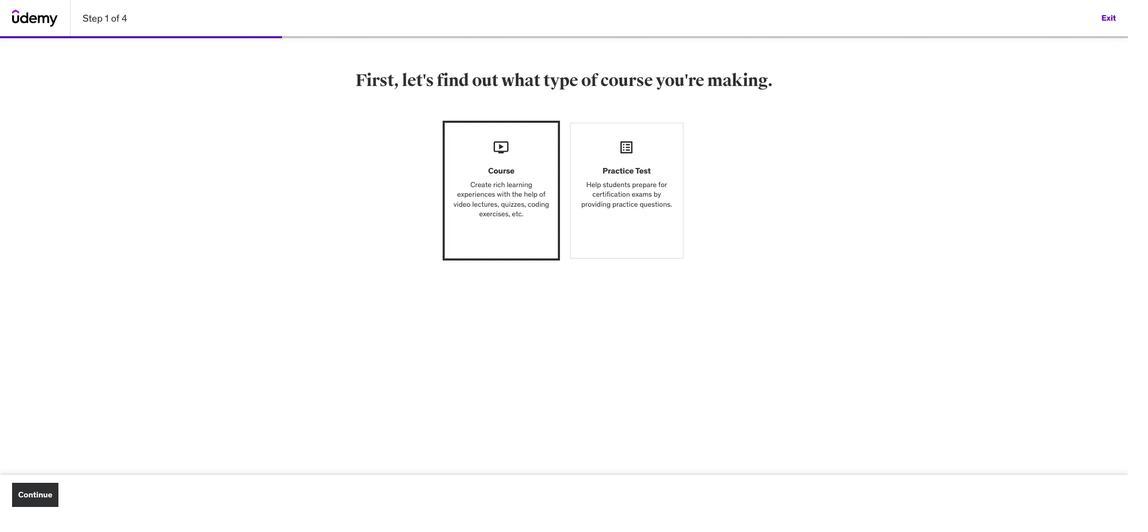 Task type: vqa. For each thing, say whether or not it's contained in the screenshot.
E
no



Task type: locate. For each thing, give the bounding box(es) containing it.
course
[[488, 166, 515, 176]]

out
[[472, 70, 499, 91]]

quizzes,
[[501, 200, 526, 209]]

of up coding
[[540, 190, 546, 199]]

exercises,
[[479, 210, 510, 219]]

of right type
[[581, 70, 598, 91]]

0 horizontal spatial of
[[111, 12, 119, 24]]

course
[[601, 70, 653, 91]]

2 vertical spatial of
[[540, 190, 546, 199]]

4
[[122, 12, 127, 24]]

1 vertical spatial of
[[581, 70, 598, 91]]

of inside course create rich learning experiences with the help of video lectures, quizzes, coding exercises, etc.
[[540, 190, 546, 199]]

prepare
[[632, 180, 657, 189]]

you're
[[656, 70, 705, 91]]

exit button
[[1102, 6, 1117, 30]]

1 horizontal spatial of
[[540, 190, 546, 199]]

help
[[524, 190, 538, 199]]

what
[[502, 70, 541, 91]]

of
[[111, 12, 119, 24], [581, 70, 598, 91], [540, 190, 546, 199]]

0 vertical spatial of
[[111, 12, 119, 24]]

first, let's find out what type of course you're making.
[[356, 70, 773, 91]]

questions.
[[640, 200, 672, 209]]

let's
[[402, 70, 434, 91]]

practice test help students prepare for certification exams by providing practice questions.
[[582, 166, 672, 209]]

step 1 of 4
[[83, 12, 127, 24]]

for
[[659, 180, 667, 189]]

experiences
[[457, 190, 495, 199]]

2 horizontal spatial of
[[581, 70, 598, 91]]

continue button
[[12, 484, 58, 508]]

of right the 1
[[111, 12, 119, 24]]

certification
[[593, 190, 630, 199]]

making.
[[708, 70, 773, 91]]

students
[[603, 180, 631, 189]]

test
[[636, 166, 651, 176]]

first,
[[356, 70, 399, 91]]

video
[[454, 200, 471, 209]]

by
[[654, 190, 661, 199]]

exams
[[632, 190, 652, 199]]

find
[[437, 70, 469, 91]]

course create rich learning experiences with the help of video lectures, quizzes, coding exercises, etc.
[[454, 166, 549, 219]]



Task type: describe. For each thing, give the bounding box(es) containing it.
lectures,
[[472, 200, 500, 209]]

type
[[544, 70, 578, 91]]

help
[[587, 180, 601, 189]]

the
[[512, 190, 522, 199]]

exit
[[1102, 13, 1117, 23]]

create
[[471, 180, 492, 189]]

practice
[[613, 200, 638, 209]]

1
[[105, 12, 109, 24]]

etc.
[[512, 210, 524, 219]]

providing
[[582, 200, 611, 209]]

step 1 of 4 element
[[0, 36, 282, 38]]

learning
[[507, 180, 533, 189]]

step
[[83, 12, 103, 24]]

with
[[497, 190, 511, 199]]

coding
[[528, 200, 549, 209]]

rich
[[493, 180, 505, 189]]

udemy image
[[12, 10, 58, 27]]

practice
[[603, 166, 634, 176]]

continue
[[18, 490, 52, 501]]



